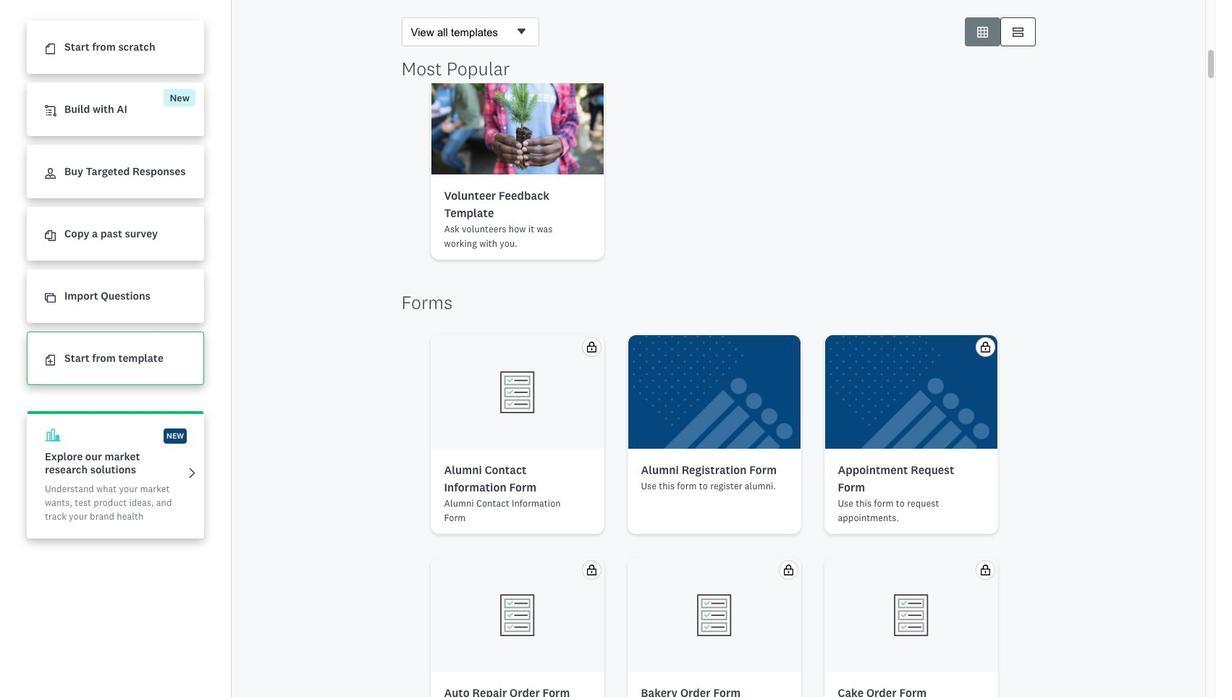 Task type: vqa. For each thing, say whether or not it's contained in the screenshot.
Lock image related to "Auto Repair Order Form" "image" on the left bottom
yes



Task type: describe. For each thing, give the bounding box(es) containing it.
lock image for appointment request form image
[[980, 342, 991, 353]]

documentclone image
[[45, 230, 56, 241]]

volunteer feedback template image
[[431, 61, 603, 174]]

appointment request form image
[[825, 335, 997, 449]]

clone image
[[45, 293, 56, 304]]

alumni contact information form image
[[494, 369, 540, 415]]

alumni registration form image
[[628, 335, 800, 449]]

lock image
[[783, 565, 794, 576]]



Task type: locate. For each thing, give the bounding box(es) containing it.
cake order form image
[[888, 592, 934, 638]]

bakery order form image
[[691, 592, 737, 638]]

auto repair order form image
[[494, 592, 540, 638]]

documentplus image
[[45, 355, 56, 366]]

chevronright image
[[187, 468, 198, 478]]

document image
[[45, 44, 56, 54]]

lock image for auto repair order form "image"
[[586, 565, 597, 576]]

lock image
[[586, 342, 597, 353], [980, 342, 991, 353], [586, 565, 597, 576], [980, 565, 991, 576]]

lock image for cake order form image
[[980, 565, 991, 576]]

grid image
[[977, 26, 988, 37]]

user image
[[45, 168, 56, 179]]

textboxmultiple image
[[1012, 26, 1023, 37]]

lock image for "alumni contact information form" image
[[586, 342, 597, 353]]



